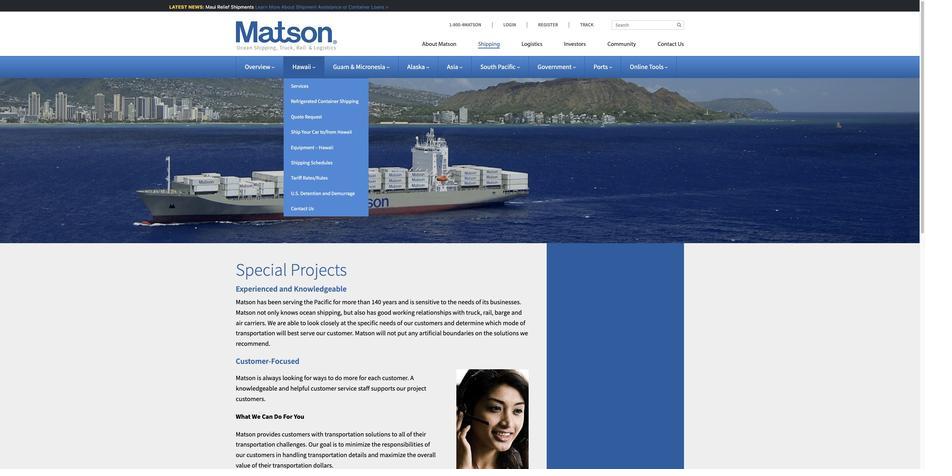 Task type: locate. For each thing, give the bounding box(es) containing it.
about up alaska "link"
[[422, 42, 437, 47]]

0 vertical spatial more
[[342, 298, 356, 306]]

1 horizontal spatial customer.
[[382, 374, 409, 382]]

challenges.
[[277, 440, 307, 449]]

shipping schedules
[[291, 159, 333, 166]]

and down 'tariff rates/rules' link
[[322, 190, 331, 197]]

looking
[[283, 374, 303, 382]]

shipping link
[[467, 38, 511, 53]]

your
[[302, 129, 311, 135]]

0 vertical spatial we
[[268, 319, 276, 327]]

0 horizontal spatial will
[[277, 329, 286, 337]]

1 horizontal spatial with
[[453, 308, 465, 317]]

pacific
[[498, 63, 516, 71], [314, 298, 332, 306]]

needs down good
[[380, 319, 396, 327]]

the right on
[[484, 329, 493, 337]]

services
[[291, 83, 309, 89]]

customer. inside matson is always looking for ways to do more for each customer. a knowledgeable and helpful customer service staff supports our project customers.
[[382, 374, 409, 382]]

1 horizontal spatial will
[[376, 329, 386, 337]]

more up service
[[343, 374, 358, 382]]

matson
[[439, 42, 457, 47], [236, 298, 256, 306], [236, 308, 256, 317], [355, 329, 375, 337], [236, 374, 256, 382], [236, 430, 256, 438]]

&
[[351, 63, 355, 71]]

customer-focused
[[236, 356, 300, 366]]

more
[[267, 4, 278, 10]]

0 horizontal spatial customer.
[[327, 329, 354, 337]]

0 horizontal spatial contact
[[291, 205, 308, 212]]

pacific up shipping,
[[314, 298, 332, 306]]

1 horizontal spatial customers
[[282, 430, 310, 438]]

1 vertical spatial about
[[422, 42, 437, 47]]

matson down "1-"
[[439, 42, 457, 47]]

contact us inside top menu navigation
[[658, 42, 684, 47]]

contact up tools
[[658, 42, 677, 47]]

artificial
[[419, 329, 442, 337]]

customers left in
[[246, 451, 275, 459]]

matson inside matson provides customers with transportation solutions to all of their transportation challenges. our goal is to minimize the responsibilities of our customers in handling transportation details and maximize the overall value of their transportation dollars.
[[236, 430, 256, 438]]

rail,
[[483, 308, 494, 317]]

1 vertical spatial shipping
[[340, 98, 359, 105]]

quote
[[291, 113, 304, 120]]

been
[[268, 298, 281, 306]]

matson provides customers with transportation solutions to all of their transportation challenges. our goal is to minimize the responsibilities of our customers in handling transportation details and maximize the overall value of their transportation dollars.
[[236, 430, 436, 469]]

hawaii right to/from
[[338, 129, 352, 135]]

solutions
[[494, 329, 519, 337], [365, 430, 391, 438]]

what
[[236, 412, 251, 421]]

and
[[322, 190, 331, 197], [279, 284, 292, 294], [398, 298, 409, 306], [512, 308, 522, 317], [444, 319, 455, 327], [279, 384, 289, 393], [368, 451, 379, 459]]

0 vertical spatial has
[[257, 298, 267, 306]]

0 vertical spatial us
[[678, 42, 684, 47]]

1 vertical spatial has
[[367, 308, 376, 317]]

not left only
[[257, 308, 266, 317]]

transportation up 'minimize'
[[325, 430, 364, 438]]

0 vertical spatial solutions
[[494, 329, 519, 337]]

1 vertical spatial us
[[309, 205, 314, 212]]

1 horizontal spatial is
[[333, 440, 337, 449]]

hawaii up services
[[292, 63, 311, 71]]

maximize
[[380, 451, 406, 459]]

matson containership arriving honolulu, hawaii with containers. image
[[0, 67, 920, 243]]

with left truck, in the right of the page
[[453, 308, 465, 317]]

1 horizontal spatial us
[[678, 42, 684, 47]]

container inside the "refrigerated container shipping" link
[[318, 98, 339, 105]]

our left project
[[397, 384, 406, 393]]

logistics link
[[511, 38, 553, 53]]

0 vertical spatial shipping
[[478, 42, 500, 47]]

0 horizontal spatial not
[[257, 308, 266, 317]]

0 horizontal spatial is
[[257, 374, 261, 382]]

south
[[480, 63, 497, 71]]

0 horizontal spatial pacific
[[314, 298, 332, 306]]

0 vertical spatial with
[[453, 308, 465, 317]]

u.s. detention and demurrage
[[291, 190, 355, 197]]

serve
[[300, 329, 315, 337]]

1 horizontal spatial contact
[[658, 42, 677, 47]]

the up ocean
[[304, 298, 313, 306]]

us down the search image
[[678, 42, 684, 47]]

0 vertical spatial needs
[[458, 298, 474, 306]]

customer. down at
[[327, 329, 354, 337]]

you
[[294, 412, 304, 421]]

pacific right 'south'
[[498, 63, 516, 71]]

more
[[342, 298, 356, 306], [343, 374, 358, 382]]

1-
[[449, 22, 453, 28]]

1 horizontal spatial solutions
[[494, 329, 519, 337]]

transportation down goal
[[308, 451, 347, 459]]

and right details
[[368, 451, 379, 459]]

for left ways
[[304, 374, 312, 382]]

for
[[283, 412, 293, 421]]

we left are
[[268, 319, 276, 327]]

focused
[[271, 356, 300, 366]]

0 vertical spatial their
[[413, 430, 426, 438]]

customers inside matson has been serving the pacific for more than 140 years and is sensitive to the needs of its businesses. matson not only knows ocean shipping, but also has good working relationships with truck, rail, barge and air carriers. we are able to look closely at the specific needs of our customers and determine which mode of transportation will best serve our customer. matson will not put any artificial boundaries on the solutions we recommend.
[[415, 319, 443, 327]]

0 horizontal spatial for
[[304, 374, 312, 382]]

hawaii inside the ship your car to/from hawaii link
[[338, 129, 352, 135]]

government link
[[538, 63, 576, 71]]

rates/rules
[[303, 175, 328, 181]]

for up staff on the left bottom
[[359, 374, 367, 382]]

1 vertical spatial with
[[311, 430, 323, 438]]

their right all at the left of page
[[413, 430, 426, 438]]

maui
[[204, 4, 214, 10]]

matson inside matson is always looking for ways to do more for each customer. a knowledgeable and helpful customer service staff supports our project customers.
[[236, 374, 256, 382]]

2 horizontal spatial is
[[410, 298, 414, 306]]

0 vertical spatial contact us link
[[647, 38, 684, 53]]

to right able
[[300, 319, 306, 327]]

tariff
[[291, 175, 302, 181]]

shipping down services link
[[340, 98, 359, 105]]

2 horizontal spatial for
[[359, 374, 367, 382]]

we left can
[[252, 412, 261, 421]]

assistance
[[316, 4, 340, 10]]

1 vertical spatial contact
[[291, 205, 308, 212]]

special projects
[[236, 259, 347, 281]]

on
[[475, 329, 482, 337]]

with inside matson has been serving the pacific for more than 140 years and is sensitive to the needs of its businesses. matson not only knows ocean shipping, but also has good working relationships with truck, rail, barge and air carriers. we are able to look closely at the specific needs of our customers and determine which mode of transportation will best serve our customer. matson will not put any artificial boundaries on the solutions we recommend.
[[453, 308, 465, 317]]

1 vertical spatial container
[[318, 98, 339, 105]]

learn
[[254, 4, 266, 10]]

1 horizontal spatial about
[[422, 42, 437, 47]]

years
[[383, 298, 397, 306]]

any
[[408, 329, 418, 337]]

goal
[[320, 440, 331, 449]]

specific
[[358, 319, 378, 327]]

2 vertical spatial shipping
[[291, 159, 310, 166]]

customer. inside matson has been serving the pacific for more than 140 years and is sensitive to the needs of its businesses. matson not only knows ocean shipping, but also has good working relationships with truck, rail, barge and air carriers. we are able to look closely at the specific needs of our customers and determine which mode of transportation will best serve our customer. matson will not put any artificial boundaries on the solutions we recommend.
[[327, 329, 354, 337]]

hawaii link
[[292, 63, 315, 71]]

0 horizontal spatial we
[[252, 412, 261, 421]]

contact inside top menu navigation
[[658, 42, 677, 47]]

register link
[[527, 22, 569, 28]]

0 vertical spatial container
[[347, 4, 368, 10]]

provides
[[257, 430, 281, 438]]

1 horizontal spatial not
[[387, 329, 396, 337]]

for inside matson has been serving the pacific for more than 140 years and is sensitive to the needs of its businesses. matson not only knows ocean shipping, but also has good working relationships with truck, rail, barge and air carriers. we are able to look closely at the specific needs of our customers and determine which mode of transportation will best serve our customer. matson will not put any artificial boundaries on the solutions we recommend.
[[333, 298, 341, 306]]

best
[[287, 329, 299, 337]]

contact us down the search image
[[658, 42, 684, 47]]

1 vertical spatial hawaii
[[338, 129, 352, 135]]

top menu navigation
[[422, 38, 684, 53]]

shipping up 'south'
[[478, 42, 500, 47]]

contact us link up tools
[[647, 38, 684, 53]]

detention
[[300, 190, 321, 197]]

shipping down equipment
[[291, 159, 310, 166]]

customer. up supports at the left bottom of page
[[382, 374, 409, 382]]

for up shipping,
[[333, 298, 341, 306]]

customer-
[[236, 356, 271, 366]]

their right value
[[258, 461, 271, 469]]

to left "do"
[[328, 374, 334, 382]]

1 vertical spatial we
[[252, 412, 261, 421]]

also
[[354, 308, 365, 317]]

at
[[341, 319, 346, 327]]

0 horizontal spatial with
[[311, 430, 323, 438]]

only
[[267, 308, 279, 317]]

what we can do for you
[[236, 412, 304, 421]]

will down the specific
[[376, 329, 386, 337]]

has up the specific
[[367, 308, 376, 317]]

transportation down carriers.
[[236, 329, 275, 337]]

0 horizontal spatial solutions
[[365, 430, 391, 438]]

0 vertical spatial hawaii
[[292, 63, 311, 71]]

2 horizontal spatial hawaii
[[338, 129, 352, 135]]

0 vertical spatial contact us
[[658, 42, 684, 47]]

1 will from the left
[[277, 329, 286, 337]]

investors
[[564, 42, 586, 47]]

0 horizontal spatial container
[[318, 98, 339, 105]]

1 horizontal spatial contact us
[[658, 42, 684, 47]]

1 vertical spatial contact us link
[[284, 201, 369, 216]]

demurrage
[[332, 190, 355, 197]]

about inside top menu navigation
[[422, 42, 437, 47]]

with
[[453, 308, 465, 317], [311, 430, 323, 438]]

contact us link down u.s. detention and demurrage
[[284, 201, 369, 216]]

of right all at the left of page
[[407, 430, 412, 438]]

shipping for shipping
[[478, 42, 500, 47]]

1 vertical spatial customer.
[[382, 374, 409, 382]]

customers up artificial
[[415, 319, 443, 327]]

our
[[309, 440, 319, 449]]

can
[[262, 412, 273, 421]]

container down services link
[[318, 98, 339, 105]]

community link
[[597, 38, 647, 53]]

solutions inside matson provides customers with transportation solutions to all of their transportation challenges. our goal is to minimize the responsibilities of our customers in handling transportation details and maximize the overall value of their transportation dollars.
[[365, 430, 391, 438]]

or
[[341, 4, 346, 10]]

refrigerated container shipping link
[[284, 94, 369, 109]]

1 horizontal spatial we
[[268, 319, 276, 327]]

section
[[538, 243, 693, 469]]

shipping inside top menu navigation
[[478, 42, 500, 47]]

their
[[413, 430, 426, 438], [258, 461, 271, 469]]

is up "working" at left bottom
[[410, 298, 414, 306]]

0 horizontal spatial hawaii
[[292, 63, 311, 71]]

solutions down the mode
[[494, 329, 519, 337]]

we
[[268, 319, 276, 327], [252, 412, 261, 421]]

responsibilities
[[382, 440, 423, 449]]

0 horizontal spatial their
[[258, 461, 271, 469]]

car
[[312, 129, 319, 135]]

1 vertical spatial customers
[[282, 430, 310, 438]]

us down detention on the left
[[309, 205, 314, 212]]

and down looking
[[279, 384, 289, 393]]

1 horizontal spatial hawaii
[[319, 144, 333, 151]]

contact down the u.s.
[[291, 205, 308, 212]]

investors link
[[553, 38, 597, 53]]

1 vertical spatial their
[[258, 461, 271, 469]]

customers up challenges. at the bottom left of the page
[[282, 430, 310, 438]]

each
[[368, 374, 381, 382]]

matson up knowledgeable
[[236, 374, 256, 382]]

2 vertical spatial is
[[333, 440, 337, 449]]

2 vertical spatial hawaii
[[319, 144, 333, 151]]

matson up the air
[[236, 308, 256, 317]]

in
[[276, 451, 281, 459]]

of left its in the right bottom of the page
[[476, 298, 481, 306]]

0 vertical spatial pacific
[[498, 63, 516, 71]]

contact
[[658, 42, 677, 47], [291, 205, 308, 212]]

140
[[372, 298, 381, 306]]

1 vertical spatial pacific
[[314, 298, 332, 306]]

tariff rates/rules
[[291, 175, 328, 181]]

1 vertical spatial solutions
[[365, 430, 391, 438]]

of up put
[[397, 319, 403, 327]]

0 vertical spatial about
[[280, 4, 293, 10]]

government
[[538, 63, 572, 71]]

2 vertical spatial customers
[[246, 451, 275, 459]]

our inside matson provides customers with transportation solutions to all of their transportation challenges. our goal is to minimize the responsibilities of our customers in handling transportation details and maximize the overall value of their transportation dollars.
[[236, 451, 245, 459]]

and up the boundaries at the bottom of the page
[[444, 319, 455, 327]]

we inside matson has been serving the pacific for more than 140 years and is sensitive to the needs of its businesses. matson not only knows ocean shipping, but also has good working relationships with truck, rail, barge and air carriers. we are able to look closely at the specific needs of our customers and determine which mode of transportation will best serve our customer. matson will not put any artificial boundaries on the solutions we recommend.
[[268, 319, 276, 327]]

2 horizontal spatial customers
[[415, 319, 443, 327]]

container right or
[[347, 4, 368, 10]]

to right goal
[[338, 440, 344, 449]]

learn more about shipment assistance or container loans > link
[[254, 4, 387, 10]]

0 vertical spatial not
[[257, 308, 266, 317]]

is up knowledgeable
[[257, 374, 261, 382]]

transportation down handling
[[273, 461, 312, 469]]

1 vertical spatial contact us
[[291, 205, 314, 212]]

are
[[277, 319, 286, 327]]

about right 'more'
[[280, 4, 293, 10]]

and inside matson is always looking for ways to do more for each customer. a knowledgeable and helpful customer service staff supports our project customers.
[[279, 384, 289, 393]]

None search field
[[612, 20, 684, 30]]

quote request
[[291, 113, 322, 120]]

0 vertical spatial customer.
[[327, 329, 354, 337]]

not left put
[[387, 329, 396, 337]]

dollars.
[[313, 461, 334, 469]]

1 vertical spatial is
[[257, 374, 261, 382]]

handling
[[283, 451, 307, 459]]

0 vertical spatial is
[[410, 298, 414, 306]]

transportation inside matson has been serving the pacific for more than 140 years and is sensitive to the needs of its businesses. matson not only knows ocean shipping, but also has good working relationships with truck, rail, barge and air carriers. we are able to look closely at the specific needs of our customers and determine which mode of transportation will best serve our customer. matson will not put any artificial boundaries on the solutions we recommend.
[[236, 329, 275, 337]]

more inside matson is always looking for ways to do more for each customer. a knowledgeable and helpful customer service staff supports our project customers.
[[343, 374, 358, 382]]

more up but
[[342, 298, 356, 306]]

search image
[[677, 22, 682, 27]]

0 vertical spatial customers
[[415, 319, 443, 327]]

2 horizontal spatial shipping
[[478, 42, 500, 47]]

refrigerated container shipping
[[291, 98, 359, 105]]

request
[[305, 113, 322, 120]]

needs up truck, in the right of the page
[[458, 298, 474, 306]]

1 vertical spatial more
[[343, 374, 358, 382]]

to left all at the left of page
[[392, 430, 397, 438]]

1 horizontal spatial their
[[413, 430, 426, 438]]

needs
[[458, 298, 474, 306], [380, 319, 396, 327]]

asia link
[[447, 63, 463, 71]]

with up our
[[311, 430, 323, 438]]

to
[[441, 298, 447, 306], [300, 319, 306, 327], [328, 374, 334, 382], [392, 430, 397, 438], [338, 440, 344, 449]]

contact us down the u.s.
[[291, 205, 314, 212]]

1 horizontal spatial for
[[333, 298, 341, 306]]

matson down the specific
[[355, 329, 375, 337]]

look
[[307, 319, 319, 327]]

will down are
[[277, 329, 286, 337]]

track link
[[569, 22, 594, 28]]

hawaii right "–"
[[319, 144, 333, 151]]

has left been
[[257, 298, 267, 306]]

the up relationships
[[448, 298, 457, 306]]

0 horizontal spatial shipping
[[291, 159, 310, 166]]

closely
[[321, 319, 339, 327]]

our up value
[[236, 451, 245, 459]]

is right goal
[[333, 440, 337, 449]]

1 vertical spatial needs
[[380, 319, 396, 327]]

not
[[257, 308, 266, 317], [387, 329, 396, 337]]

solutions up 'minimize'
[[365, 430, 391, 438]]

alaska link
[[407, 63, 429, 71]]

0 horizontal spatial has
[[257, 298, 267, 306]]

matson down what
[[236, 430, 256, 438]]

0 vertical spatial contact
[[658, 42, 677, 47]]

contact us
[[658, 42, 684, 47], [291, 205, 314, 212]]



Task type: vqa. For each thing, say whether or not it's contained in the screenshot.
any
yes



Task type: describe. For each thing, give the bounding box(es) containing it.
0 horizontal spatial customers
[[246, 451, 275, 459]]

experienced and knowledgeable
[[236, 284, 347, 294]]

carriers.
[[244, 319, 266, 327]]

put
[[398, 329, 407, 337]]

1-800-4matson link
[[449, 22, 492, 28]]

guam & micronesia link
[[333, 63, 390, 71]]

and up the mode
[[512, 308, 522, 317]]

u.s.
[[291, 190, 299, 197]]

online tools
[[630, 63, 664, 71]]

minimize
[[345, 440, 370, 449]]

relationships
[[416, 308, 452, 317]]

contact for right contact us link
[[658, 42, 677, 47]]

service
[[338, 384, 357, 393]]

of right value
[[252, 461, 257, 469]]

do
[[274, 412, 282, 421]]

and up "working" at left bottom
[[398, 298, 409, 306]]

pacific inside matson has been serving the pacific for more than 140 years and is sensitive to the needs of its businesses. matson not only knows ocean shipping, but also has good working relationships with truck, rail, barge and air carriers. we are able to look closely at the specific needs of our customers and determine which mode of transportation will best serve our customer. matson will not put any artificial boundaries on the solutions we recommend.
[[314, 298, 332, 306]]

ship your car to/from hawaii
[[291, 129, 352, 135]]

barge
[[495, 308, 510, 317]]

register
[[538, 22, 558, 28]]

guam & micronesia
[[333, 63, 385, 71]]

recommend.
[[236, 340, 270, 348]]

blue matson logo with ocean, shipping, truck, rail and logistics written beneath it. image
[[236, 21, 337, 51]]

0 horizontal spatial needs
[[380, 319, 396, 327]]

relief
[[216, 4, 228, 10]]

tools
[[649, 63, 664, 71]]

our inside matson is always looking for ways to do more for each customer. a knowledgeable and helpful customer service staff supports our project customers.
[[397, 384, 406, 393]]

1 horizontal spatial needs
[[458, 298, 474, 306]]

u.s. detention and demurrage link
[[284, 186, 369, 201]]

project
[[407, 384, 426, 393]]

helpful
[[290, 384, 310, 393]]

2 will from the left
[[376, 329, 386, 337]]

to inside matson is always looking for ways to do more for each customer. a knowledgeable and helpful customer service staff supports our project customers.
[[328, 374, 334, 382]]

shipping,
[[317, 308, 342, 317]]

login
[[504, 22, 516, 28]]

able
[[287, 319, 299, 327]]

equipment – hawaii link
[[284, 140, 369, 155]]

login link
[[492, 22, 527, 28]]

south pacific link
[[480, 63, 520, 71]]

and inside the u.s. detention and demurrage 'link'
[[322, 190, 331, 197]]

details
[[349, 451, 367, 459]]

1 horizontal spatial contact us link
[[647, 38, 684, 53]]

0 horizontal spatial contact us link
[[284, 201, 369, 216]]

and up serving
[[279, 284, 292, 294]]

us inside top menu navigation
[[678, 42, 684, 47]]

boundaries
[[443, 329, 474, 337]]

and inside matson provides customers with transportation solutions to all of their transportation challenges. our goal is to minimize the responsibilities of our customers in handling transportation details and maximize the overall value of their transportation dollars.
[[368, 451, 379, 459]]

quote request link
[[284, 109, 369, 124]]

about matson link
[[422, 38, 467, 53]]

the right at
[[347, 319, 356, 327]]

our up any
[[404, 319, 413, 327]]

matson down experienced
[[236, 298, 256, 306]]

matson inside about matson link
[[439, 42, 457, 47]]

0 horizontal spatial us
[[309, 205, 314, 212]]

knows
[[281, 308, 298, 317]]

Search search field
[[612, 20, 684, 30]]

always
[[263, 374, 281, 382]]

0 horizontal spatial about
[[280, 4, 293, 10]]

the right 'minimize'
[[372, 440, 381, 449]]

more inside matson has been serving the pacific for more than 140 years and is sensitive to the needs of its businesses. matson not only knows ocean shipping, but also has good working relationships with truck, rail, barge and air carriers. we are able to look closely at the specific needs of our customers and determine which mode of transportation will best serve our customer. matson will not put any artificial boundaries on the solutions we recommend.
[[342, 298, 356, 306]]

knowledgeable
[[294, 284, 347, 294]]

refrigerated
[[291, 98, 317, 105]]

ports
[[594, 63, 608, 71]]

1 horizontal spatial shipping
[[340, 98, 359, 105]]

of up the overall
[[425, 440, 430, 449]]

ship
[[291, 129, 301, 135]]

contact for contact us link to the left
[[291, 205, 308, 212]]

800-
[[453, 22, 462, 28]]

1 horizontal spatial container
[[347, 4, 368, 10]]

of up we
[[520, 319, 525, 327]]

customer
[[311, 384, 337, 393]]

is inside matson is always looking for ways to do more for each customer. a knowledgeable and helpful customer service staff supports our project customers.
[[257, 374, 261, 382]]

is inside matson provides customers with transportation solutions to all of their transportation challenges. our goal is to minimize the responsibilities of our customers in handling transportation details and maximize the overall value of their transportation dollars.
[[333, 440, 337, 449]]

determine
[[456, 319, 484, 327]]

solutions inside matson has been serving the pacific for more than 140 years and is sensitive to the needs of its businesses. matson not only knows ocean shipping, but also has good working relationships with truck, rail, barge and air carriers. we are able to look closely at the specific needs of our customers and determine which mode of transportation will best serve our customer. matson will not put any artificial boundaries on the solutions we recommend.
[[494, 329, 519, 337]]

equipment – hawaii
[[291, 144, 333, 151]]

asia
[[447, 63, 458, 71]]

serving
[[283, 298, 303, 306]]

>
[[384, 4, 387, 10]]

4matson
[[462, 22, 481, 28]]

hawaii inside equipment – hawaii link
[[319, 144, 333, 151]]

ship your car to/from hawaii link
[[284, 124, 369, 140]]

transportation down provides
[[236, 440, 275, 449]]

–
[[315, 144, 318, 151]]

ocean
[[300, 308, 316, 317]]

projects
[[291, 259, 347, 281]]

community
[[608, 42, 636, 47]]

with inside matson provides customers with transportation solutions to all of their transportation challenges. our goal is to minimize the responsibilities of our customers in handling transportation details and maximize the overall value of their transportation dollars.
[[311, 430, 323, 438]]

services link
[[284, 78, 369, 94]]

to/from
[[320, 129, 337, 135]]

1 vertical spatial not
[[387, 329, 396, 337]]

shipments
[[229, 4, 252, 10]]

logistics
[[522, 42, 543, 47]]

experienced
[[236, 284, 278, 294]]

the down responsibilities
[[407, 451, 416, 459]]

shipping for shipping schedules
[[291, 159, 310, 166]]

tariff rates/rules link
[[284, 170, 369, 186]]

1 horizontal spatial has
[[367, 308, 376, 317]]

value
[[236, 461, 250, 469]]

is inside matson has been serving the pacific for more than 140 years and is sensitive to the needs of its businesses. matson not only knows ocean shipping, but also has good working relationships with truck, rail, barge and air carriers. we are able to look closely at the specific needs of our customers and determine which mode of transportation will best serve our customer. matson will not put any artificial boundaries on the solutions we recommend.
[[410, 298, 414, 306]]

1-800-4matson
[[449, 22, 481, 28]]

staff
[[358, 384, 370, 393]]

south pacific
[[480, 63, 516, 71]]

0 horizontal spatial contact us
[[291, 205, 314, 212]]

schedules
[[311, 159, 333, 166]]

customers.
[[236, 395, 266, 403]]

our down look
[[316, 329, 326, 337]]

loans
[[370, 4, 383, 10]]

overall
[[417, 451, 436, 459]]

1 horizontal spatial pacific
[[498, 63, 516, 71]]

shipment
[[294, 4, 315, 10]]

to up relationships
[[441, 298, 447, 306]]



